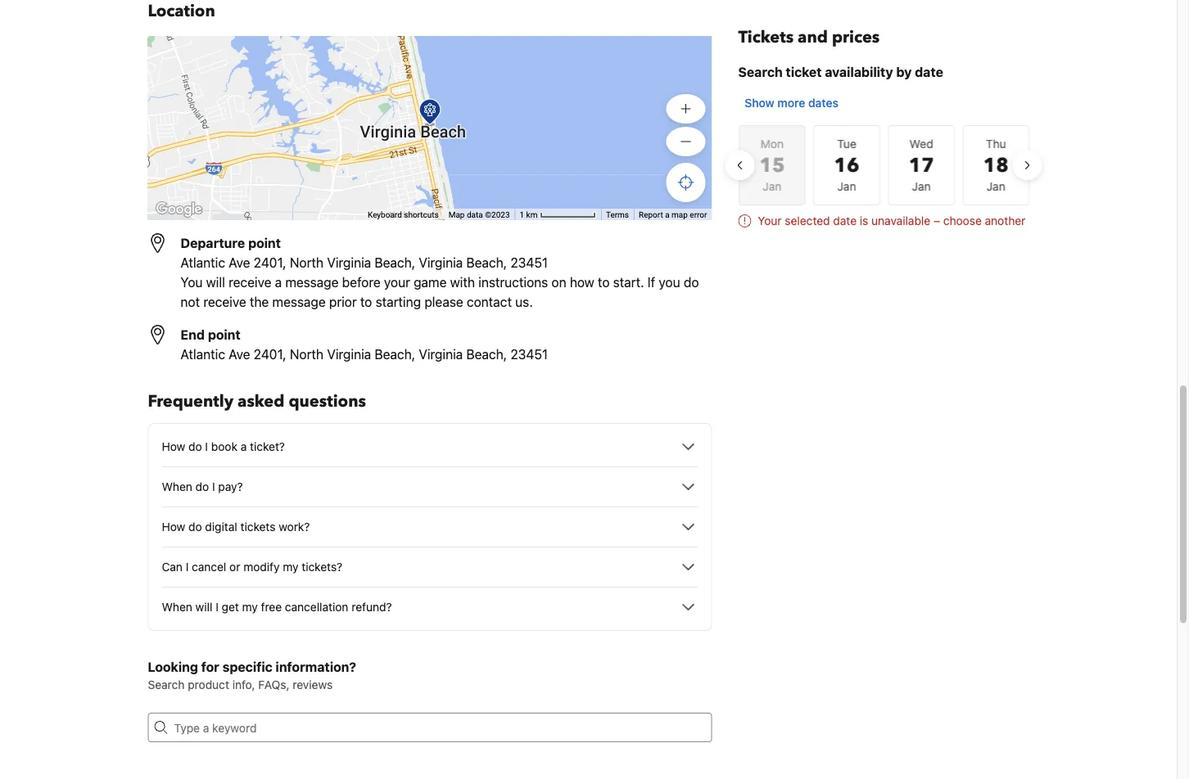 Task type: vqa. For each thing, say whether or not it's contained in the screenshot.


Task type: describe. For each thing, give the bounding box(es) containing it.
unavailable
[[871, 214, 930, 228]]

beach, up your
[[375, 255, 415, 271]]

contact
[[467, 294, 512, 310]]

beach, down contact
[[466, 347, 507, 362]]

report a map error
[[639, 210, 707, 220]]

your
[[758, 214, 782, 228]]

with
[[450, 275, 475, 290]]

ave for end
[[229, 347, 250, 362]]

virginia up game
[[419, 255, 463, 271]]

when do i pay? button
[[162, 477, 698, 497]]

for
[[201, 660, 219, 675]]

google image
[[152, 199, 206, 220]]

please
[[424, 294, 463, 310]]

pay?
[[218, 480, 243, 494]]

game
[[414, 275, 447, 290]]

23451 for end point atlantic ave 2401, north virginia beach, virginia beach, 23451
[[510, 347, 548, 362]]

tickets and prices
[[738, 26, 880, 49]]

report a map error link
[[639, 210, 707, 220]]

ticket?
[[250, 440, 285, 454]]

region containing 15
[[725, 118, 1042, 213]]

i right 'can'
[[186, 561, 189, 574]]

0 vertical spatial to
[[598, 275, 610, 290]]

can
[[162, 561, 183, 574]]

1 vertical spatial date
[[833, 214, 857, 228]]

search inside looking for specific information? search product info, faqs, reviews
[[148, 678, 185, 692]]

cancel
[[192, 561, 226, 574]]

on
[[551, 275, 566, 290]]

departure point atlantic ave 2401, north virginia beach, virginia beach, 23451 you will receive a message before your game with instructions on how to start. if you do not receive the message prior to starting please contact us.
[[181, 235, 699, 310]]

asked
[[238, 391, 285, 413]]

do for how do i book a ticket?
[[188, 440, 202, 454]]

map region
[[0, 0, 821, 384]]

do for how do digital tickets work?
[[188, 520, 202, 534]]

information?
[[276, 660, 356, 675]]

mon
[[760, 137, 783, 151]]

wed 17 jan
[[908, 137, 934, 193]]

shortcuts
[[404, 210, 439, 220]]

instructions
[[478, 275, 548, 290]]

your selected date is unavailable – choose another
[[758, 214, 1026, 228]]

Type a keyword field
[[167, 713, 712, 743]]

point for departure
[[248, 235, 281, 251]]

when will i get my free cancellation refund?
[[162, 601, 392, 614]]

©2023
[[485, 210, 510, 220]]

mon 15 jan
[[759, 137, 784, 193]]

frequently asked questions
[[148, 391, 366, 413]]

1 km button
[[515, 209, 601, 221]]

dates
[[808, 96, 838, 110]]

more
[[777, 96, 805, 110]]

frequently
[[148, 391, 233, 413]]

show
[[745, 96, 774, 110]]

1 horizontal spatial search
[[738, 64, 783, 80]]

error
[[690, 210, 707, 220]]

terms link
[[606, 210, 629, 220]]

tue
[[837, 137, 856, 151]]

show more dates button
[[738, 88, 845, 118]]

when for when do i pay?
[[162, 480, 192, 494]]

north for end
[[290, 347, 324, 362]]

data
[[467, 210, 483, 220]]

when will i get my free cancellation refund? button
[[162, 598, 698, 617]]

keyboard
[[368, 210, 402, 220]]

how do digital tickets work?
[[162, 520, 310, 534]]

do for when do i pay?
[[195, 480, 209, 494]]

product
[[188, 678, 229, 692]]

16
[[834, 152, 859, 179]]

choose
[[943, 214, 982, 228]]

virginia up questions
[[327, 347, 371, 362]]

if
[[648, 275, 655, 290]]

you
[[659, 275, 680, 290]]

i for book
[[205, 440, 208, 454]]

1 km
[[520, 210, 540, 220]]

us.
[[515, 294, 533, 310]]

how do i book a ticket?
[[162, 440, 285, 454]]

when do i pay?
[[162, 480, 243, 494]]

map
[[672, 210, 688, 220]]

free
[[261, 601, 282, 614]]

or
[[229, 561, 240, 574]]

0 horizontal spatial to
[[360, 294, 372, 310]]

questions
[[289, 391, 366, 413]]

search ticket availability by date
[[738, 64, 943, 80]]

will inside departure point atlantic ave 2401, north virginia beach, virginia beach, 23451 you will receive a message before your game with instructions on how to start. if you do not receive the message prior to starting please contact us.
[[206, 275, 225, 290]]

selected
[[785, 214, 830, 228]]

how for how do i book a ticket?
[[162, 440, 185, 454]]

virginia up before
[[327, 255, 371, 271]]

17
[[908, 152, 934, 179]]

not
[[181, 294, 200, 310]]

will inside when will i get my free cancellation refund? dropdown button
[[195, 601, 212, 614]]

jan for 15
[[762, 180, 781, 193]]

atlantic for departure
[[181, 255, 225, 271]]

prices
[[832, 26, 880, 49]]

1
[[520, 210, 524, 220]]

the
[[250, 294, 269, 310]]

thu 18 jan
[[983, 137, 1008, 193]]

by
[[896, 64, 912, 80]]

point for end
[[208, 327, 241, 343]]



Task type: locate. For each thing, give the bounding box(es) containing it.
my right the 'modify'
[[283, 561, 298, 574]]

how down frequently
[[162, 440, 185, 454]]

0 vertical spatial receive
[[229, 275, 271, 290]]

beach, up with
[[466, 255, 507, 271]]

1 vertical spatial when
[[162, 601, 192, 614]]

a
[[665, 210, 670, 220], [275, 275, 282, 290], [241, 440, 247, 454]]

point inside departure point atlantic ave 2401, north virginia beach, virginia beach, 23451 you will receive a message before your game with instructions on how to start. if you do not receive the message prior to starting please contact us.
[[248, 235, 281, 251]]

departure
[[181, 235, 245, 251]]

0 vertical spatial when
[[162, 480, 192, 494]]

2401, inside end point atlantic ave 2401, north virginia beach, virginia beach, 23451
[[254, 347, 286, 362]]

i left get
[[216, 601, 218, 614]]

will
[[206, 275, 225, 290], [195, 601, 212, 614]]

looking for specific information? search product info, faqs, reviews
[[148, 660, 356, 692]]

1 horizontal spatial my
[[283, 561, 298, 574]]

0 vertical spatial ave
[[229, 255, 250, 271]]

1 when from the top
[[162, 480, 192, 494]]

0 horizontal spatial date
[[833, 214, 857, 228]]

map data ©2023
[[448, 210, 510, 220]]

0 vertical spatial atlantic
[[181, 255, 225, 271]]

0 vertical spatial how
[[162, 440, 185, 454]]

point right end at the left top of the page
[[208, 327, 241, 343]]

info,
[[232, 678, 255, 692]]

when down 'can'
[[162, 601, 192, 614]]

how
[[570, 275, 594, 290]]

faqs,
[[258, 678, 289, 692]]

how
[[162, 440, 185, 454], [162, 520, 185, 534]]

my inside can i cancel or modify my tickets? dropdown button
[[283, 561, 298, 574]]

1 vertical spatial how
[[162, 520, 185, 534]]

2401, up the
[[254, 255, 286, 271]]

tickets
[[738, 26, 794, 49]]

23451 for departure point atlantic ave 2401, north virginia beach, virginia beach, 23451 you will receive a message before your game with instructions on how to start. if you do not receive the message prior to starting please contact us.
[[510, 255, 548, 271]]

to right how
[[598, 275, 610, 290]]

message
[[285, 275, 339, 290], [272, 294, 326, 310]]

will right you
[[206, 275, 225, 290]]

atlantic
[[181, 255, 225, 271], [181, 347, 225, 362]]

ave down departure
[[229, 255, 250, 271]]

your
[[384, 275, 410, 290]]

0 vertical spatial search
[[738, 64, 783, 80]]

1 vertical spatial north
[[290, 347, 324, 362]]

do left book
[[188, 440, 202, 454]]

jan inside wed 17 jan
[[912, 180, 930, 193]]

report
[[639, 210, 663, 220]]

–
[[934, 214, 940, 228]]

1 vertical spatial receive
[[203, 294, 246, 310]]

0 vertical spatial 23451
[[510, 255, 548, 271]]

2 23451 from the top
[[510, 347, 548, 362]]

atlantic down end at the left top of the page
[[181, 347, 225, 362]]

search
[[738, 64, 783, 80], [148, 678, 185, 692]]

3 jan from the left
[[912, 180, 930, 193]]

2 when from the top
[[162, 601, 192, 614]]

1 horizontal spatial to
[[598, 275, 610, 290]]

tickets?
[[302, 561, 342, 574]]

jan inside tue 16 jan
[[837, 180, 856, 193]]

wed
[[909, 137, 933, 151]]

receive
[[229, 275, 271, 290], [203, 294, 246, 310]]

you
[[181, 275, 203, 290]]

1 vertical spatial my
[[242, 601, 258, 614]]

23451 inside end point atlantic ave 2401, north virginia beach, virginia beach, 23451
[[510, 347, 548, 362]]

2 jan from the left
[[837, 180, 856, 193]]

before
[[342, 275, 381, 290]]

specific
[[222, 660, 272, 675]]

and
[[798, 26, 828, 49]]

0 horizontal spatial a
[[241, 440, 247, 454]]

atlantic down departure
[[181, 255, 225, 271]]

1 vertical spatial will
[[195, 601, 212, 614]]

search up show
[[738, 64, 783, 80]]

show more dates
[[745, 96, 838, 110]]

atlantic inside departure point atlantic ave 2401, north virginia beach, virginia beach, 23451 you will receive a message before your game with instructions on how to start. if you do not receive the message prior to starting please contact us.
[[181, 255, 225, 271]]

23451 down "us."
[[510, 347, 548, 362]]

0 vertical spatial message
[[285, 275, 339, 290]]

2 how from the top
[[162, 520, 185, 534]]

cancellation
[[285, 601, 348, 614]]

when
[[162, 480, 192, 494], [162, 601, 192, 614]]

1 how from the top
[[162, 440, 185, 454]]

0 vertical spatial my
[[283, 561, 298, 574]]

jan down 18
[[986, 180, 1005, 193]]

jan down 17
[[912, 180, 930, 193]]

keyboard shortcuts
[[368, 210, 439, 220]]

how for how do digital tickets work?
[[162, 520, 185, 534]]

north inside end point atlantic ave 2401, north virginia beach, virginia beach, 23451
[[290, 347, 324, 362]]

virginia down please
[[419, 347, 463, 362]]

beach,
[[375, 255, 415, 271], [466, 255, 507, 271], [375, 347, 415, 362], [466, 347, 507, 362]]

north
[[290, 255, 324, 271], [290, 347, 324, 362]]

1 horizontal spatial point
[[248, 235, 281, 251]]

do left digital
[[188, 520, 202, 534]]

km
[[526, 210, 538, 220]]

ticket
[[786, 64, 822, 80]]

how do i book a ticket? button
[[162, 437, 698, 457]]

15
[[759, 152, 784, 179]]

4 jan from the left
[[986, 180, 1005, 193]]

1 horizontal spatial date
[[915, 64, 943, 80]]

1 horizontal spatial a
[[275, 275, 282, 290]]

2 atlantic from the top
[[181, 347, 225, 362]]

do inside departure point atlantic ave 2401, north virginia beach, virginia beach, 23451 you will receive a message before your game with instructions on how to start. if you do not receive the message prior to starting please contact us.
[[684, 275, 699, 290]]

0 horizontal spatial point
[[208, 327, 241, 343]]

1 vertical spatial message
[[272, 294, 326, 310]]

jan down 16
[[837, 180, 856, 193]]

ave for departure
[[229, 255, 250, 271]]

point inside end point atlantic ave 2401, north virginia beach, virginia beach, 23451
[[208, 327, 241, 343]]

prior
[[329, 294, 357, 310]]

1 vertical spatial 2401,
[[254, 347, 286, 362]]

do left pay?
[[195, 480, 209, 494]]

atlantic inside end point atlantic ave 2401, north virginia beach, virginia beach, 23451
[[181, 347, 225, 362]]

1 23451 from the top
[[510, 255, 548, 271]]

book
[[211, 440, 237, 454]]

terms
[[606, 210, 629, 220]]

date right by on the top of the page
[[915, 64, 943, 80]]

to
[[598, 275, 610, 290], [360, 294, 372, 310]]

digital
[[205, 520, 237, 534]]

0 horizontal spatial my
[[242, 601, 258, 614]]

point
[[248, 235, 281, 251], [208, 327, 241, 343]]

1 atlantic from the top
[[181, 255, 225, 271]]

region
[[725, 118, 1042, 213]]

how up 'can'
[[162, 520, 185, 534]]

1 vertical spatial ave
[[229, 347, 250, 362]]

message up prior
[[285, 275, 339, 290]]

jan inside thu 18 jan
[[986, 180, 1005, 193]]

how inside 'dropdown button'
[[162, 440, 185, 454]]

map
[[448, 210, 465, 220]]

looking
[[148, 660, 198, 675]]

1 2401, from the top
[[254, 255, 286, 271]]

can i cancel or modify my tickets?
[[162, 561, 342, 574]]

i for get
[[216, 601, 218, 614]]

jan
[[762, 180, 781, 193], [837, 180, 856, 193], [912, 180, 930, 193], [986, 180, 1005, 193]]

tue 16 jan
[[834, 137, 859, 193]]

ave inside end point atlantic ave 2401, north virginia beach, virginia beach, 23451
[[229, 347, 250, 362]]

will left get
[[195, 601, 212, 614]]

18
[[983, 152, 1008, 179]]

0 vertical spatial date
[[915, 64, 943, 80]]

1 vertical spatial to
[[360, 294, 372, 310]]

23451 up instructions
[[510, 255, 548, 271]]

a inside departure point atlantic ave 2401, north virginia beach, virginia beach, 23451 you will receive a message before your game with instructions on how to start. if you do not receive the message prior to starting please contact us.
[[275, 275, 282, 290]]

1 vertical spatial search
[[148, 678, 185, 692]]

date
[[915, 64, 943, 80], [833, 214, 857, 228]]

1 vertical spatial atlantic
[[181, 347, 225, 362]]

search down looking at the bottom
[[148, 678, 185, 692]]

refund?
[[351, 601, 392, 614]]

23451 inside departure point atlantic ave 2401, north virginia beach, virginia beach, 23451 you will receive a message before your game with instructions on how to start. if you do not receive the message prior to starting please contact us.
[[510, 255, 548, 271]]

my
[[283, 561, 298, 574], [242, 601, 258, 614]]

0 vertical spatial north
[[290, 255, 324, 271]]

2 horizontal spatial a
[[665, 210, 670, 220]]

0 vertical spatial a
[[665, 210, 670, 220]]

location
[[148, 0, 215, 23]]

when for when will i get my free cancellation refund?
[[162, 601, 192, 614]]

north inside departure point atlantic ave 2401, north virginia beach, virginia beach, 23451 you will receive a message before your game with instructions on how to start. if you do not receive the message prior to starting please contact us.
[[290, 255, 324, 271]]

work?
[[279, 520, 310, 534]]

ave inside departure point atlantic ave 2401, north virginia beach, virginia beach, 23451 you will receive a message before your game with instructions on how to start. if you do not receive the message prior to starting please contact us.
[[229, 255, 250, 271]]

i inside 'dropdown button'
[[205, 440, 208, 454]]

date left the is
[[833, 214, 857, 228]]

how do digital tickets work? button
[[162, 518, 698, 537]]

ave up frequently asked questions
[[229, 347, 250, 362]]

2401, inside departure point atlantic ave 2401, north virginia beach, virginia beach, 23451 you will receive a message before your game with instructions on how to start. if you do not receive the message prior to starting please contact us.
[[254, 255, 286, 271]]

end point atlantic ave 2401, north virginia beach, virginia beach, 23451
[[181, 327, 548, 362]]

how inside dropdown button
[[162, 520, 185, 534]]

do right you
[[684, 275, 699, 290]]

reviews
[[293, 678, 333, 692]]

1 vertical spatial a
[[275, 275, 282, 290]]

my inside when will i get my free cancellation refund? dropdown button
[[242, 601, 258, 614]]

2 vertical spatial a
[[241, 440, 247, 454]]

start.
[[613, 275, 644, 290]]

1 ave from the top
[[229, 255, 250, 271]]

when left pay?
[[162, 480, 192, 494]]

0 vertical spatial 2401,
[[254, 255, 286, 271]]

2401, for departure
[[254, 255, 286, 271]]

23451
[[510, 255, 548, 271], [510, 347, 548, 362]]

point right departure
[[248, 235, 281, 251]]

jan down 15 on the right of the page
[[762, 180, 781, 193]]

i left book
[[205, 440, 208, 454]]

availability
[[825, 64, 893, 80]]

2401, for end
[[254, 347, 286, 362]]

modify
[[243, 561, 280, 574]]

atlantic for end
[[181, 347, 225, 362]]

1 vertical spatial point
[[208, 327, 241, 343]]

2 2401, from the top
[[254, 347, 286, 362]]

can i cancel or modify my tickets? button
[[162, 558, 698, 577]]

jan for 18
[[986, 180, 1005, 193]]

to down before
[[360, 294, 372, 310]]

jan for 17
[[912, 180, 930, 193]]

beach, down starting
[[375, 347, 415, 362]]

1 north from the top
[[290, 255, 324, 271]]

jan inside mon 15 jan
[[762, 180, 781, 193]]

i left pay?
[[212, 480, 215, 494]]

thu
[[985, 137, 1006, 151]]

my right get
[[242, 601, 258, 614]]

get
[[222, 601, 239, 614]]

a inside 'dropdown button'
[[241, 440, 247, 454]]

0 vertical spatial point
[[248, 235, 281, 251]]

message right the
[[272, 294, 326, 310]]

2401, up asked
[[254, 347, 286, 362]]

i for pay?
[[212, 480, 215, 494]]

jan for 16
[[837, 180, 856, 193]]

0 horizontal spatial search
[[148, 678, 185, 692]]

0 vertical spatial will
[[206, 275, 225, 290]]

2 ave from the top
[[229, 347, 250, 362]]

2 north from the top
[[290, 347, 324, 362]]

north for departure
[[290, 255, 324, 271]]

1 jan from the left
[[762, 180, 781, 193]]

do inside 'dropdown button'
[[188, 440, 202, 454]]

tickets
[[240, 520, 275, 534]]

is
[[860, 214, 868, 228]]

starting
[[376, 294, 421, 310]]

receive left the
[[203, 294, 246, 310]]

i
[[205, 440, 208, 454], [212, 480, 215, 494], [186, 561, 189, 574], [216, 601, 218, 614]]

receive up the
[[229, 275, 271, 290]]

1 vertical spatial 23451
[[510, 347, 548, 362]]



